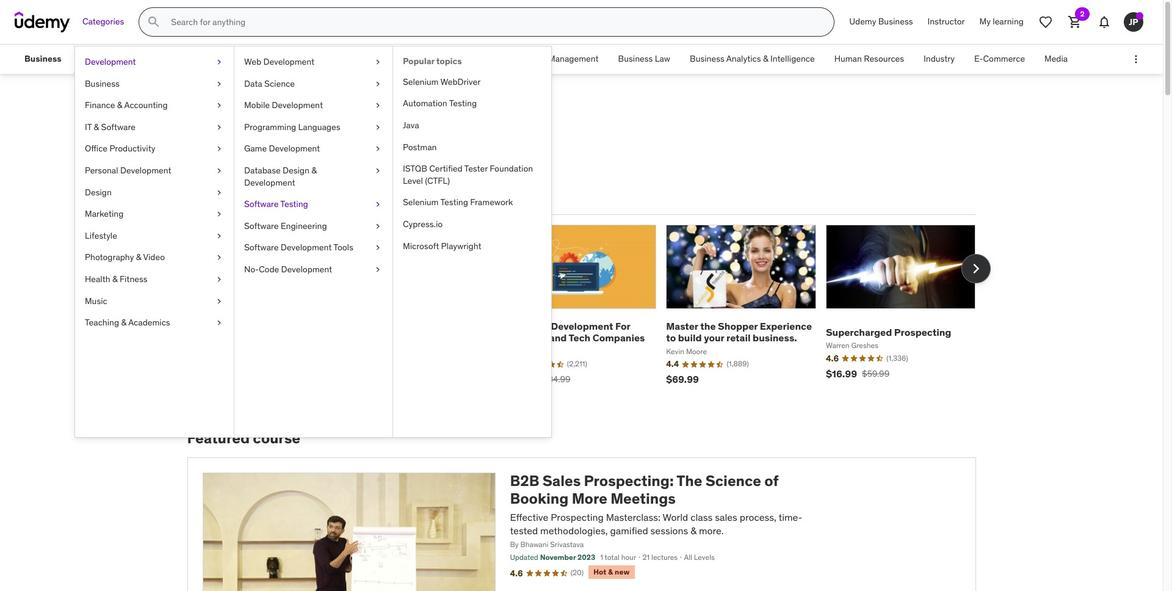 Task type: locate. For each thing, give the bounding box(es) containing it.
business link down "udemy" image
[[15, 45, 71, 74]]

most popular button
[[187, 184, 254, 214]]

business law
[[619, 53, 671, 64]]

xsmall image
[[373, 56, 383, 68], [214, 78, 224, 90], [214, 100, 224, 112], [373, 100, 383, 112], [214, 143, 224, 155], [214, 208, 224, 220], [373, 220, 383, 232], [214, 274, 224, 286], [214, 295, 224, 307], [214, 317, 224, 329]]

& down class
[[691, 525, 697, 537]]

xsmall image inside marketing link
[[214, 208, 224, 220]]

courses
[[242, 103, 322, 128], [187, 156, 244, 175]]

21 lectures
[[643, 553, 678, 562]]

software for software development tools
[[244, 242, 279, 253]]

microsoft playwright
[[403, 240, 482, 251]]

supercharged prospecting
[[826, 326, 952, 338]]

business development for startups and tech companies link
[[507, 320, 645, 344]]

0 vertical spatial courses
[[242, 103, 322, 128]]

testing up software engineering
[[281, 199, 308, 210]]

0 horizontal spatial science
[[265, 78, 295, 89]]

business inside 'business strategy' link
[[368, 53, 403, 64]]

xsmall image for mobile development
[[373, 100, 383, 112]]

trending button
[[263, 184, 310, 214]]

1 vertical spatial sales
[[543, 472, 581, 491]]

business left law at top
[[619, 53, 653, 64]]

total
[[605, 553, 620, 562]]

software up code
[[244, 242, 279, 253]]

to left build
[[667, 332, 676, 344]]

1 horizontal spatial prospecting
[[895, 326, 952, 338]]

management up data science
[[258, 53, 309, 64]]

xsmall image for it & software
[[214, 121, 224, 133]]

business inside business law link
[[619, 53, 653, 64]]

xsmall image inside "photography & video" link
[[214, 252, 224, 264]]

0 vertical spatial prospecting
[[895, 326, 952, 338]]

& for hot & new
[[609, 568, 613, 577]]

automation testing
[[403, 98, 477, 109]]

1 horizontal spatial sales
[[543, 472, 581, 491]]

xsmall image for business
[[214, 78, 224, 90]]

testing for software
[[281, 199, 308, 210]]

xsmall image inside database design & development 'link'
[[373, 165, 383, 177]]

& right it
[[94, 121, 99, 132]]

& right the analytics
[[764, 53, 769, 64]]

web development link
[[235, 51, 393, 73]]

xsmall image inside software testing link
[[373, 199, 383, 211]]

programming languages
[[244, 121, 341, 132]]

selenium testing framework link
[[393, 192, 552, 214]]

0 horizontal spatial management
[[258, 53, 309, 64]]

companies
[[593, 332, 645, 344]]

srivastava
[[551, 540, 584, 549]]

& right finance
[[117, 100, 122, 111]]

& down game development link
[[312, 165, 317, 176]]

1 horizontal spatial business link
[[75, 73, 234, 95]]

business left arrow pointing to subcategory menu links image
[[24, 53, 61, 64]]

languages
[[298, 121, 341, 132]]

development inside the database design & development
[[244, 177, 295, 188]]

0 vertical spatial science
[[265, 78, 295, 89]]

of
[[765, 472, 779, 491]]

development for web development
[[264, 56, 315, 67]]

operations link
[[448, 45, 509, 74]]

design link
[[75, 182, 234, 204]]

my learning link
[[973, 7, 1032, 37]]

personal development link
[[75, 160, 234, 182]]

software up office productivity
[[101, 121, 136, 132]]

xsmall image inside "data science" link
[[373, 78, 383, 90]]

& inside "link"
[[94, 121, 99, 132]]

2023
[[578, 553, 596, 562]]

business inside the "business analytics & intelligence" link
[[690, 53, 725, 64]]

software up software engineering
[[244, 199, 279, 210]]

business left the analytics
[[690, 53, 725, 64]]

1 horizontal spatial management
[[549, 53, 599, 64]]

1 vertical spatial selenium
[[403, 197, 439, 208]]

xsmall image for data science
[[373, 78, 383, 90]]

productivity
[[110, 143, 155, 154]]

science down web development at left top
[[265, 78, 295, 89]]

photography
[[85, 252, 134, 263]]

1 total hour
[[601, 553, 637, 562]]

xsmall image for database design & development
[[373, 165, 383, 177]]

experience
[[760, 320, 813, 332]]

popular topics
[[403, 56, 462, 67]]

2 management from the left
[[549, 53, 599, 64]]

master
[[667, 320, 699, 332]]

0 vertical spatial sales
[[187, 103, 239, 128]]

istqb certified tester foundation level (ctfl) link
[[393, 158, 552, 192]]

database design & development
[[244, 165, 317, 188]]

xsmall image inside lifestyle link
[[214, 230, 224, 242]]

xsmall image for programming languages
[[373, 121, 383, 133]]

to
[[248, 156, 262, 175], [667, 332, 676, 344]]

carousel element
[[187, 225, 991, 401]]

microsoft playwright link
[[393, 236, 552, 257]]

xsmall image inside health & fitness link
[[214, 274, 224, 286]]

sales left mobile
[[187, 103, 239, 128]]

xsmall image inside software engineering "link"
[[373, 220, 383, 232]]

selenium up cypress.io
[[403, 197, 439, 208]]

Search for anything text field
[[169, 12, 820, 32]]

& inside b2b sales prospecting: the science of booking more meetings effective prospecting masterclass: world class sales process, time- tested methodologies, gamified sessions & more. by bhawani srivastava
[[691, 525, 697, 537]]

software for software testing
[[244, 199, 279, 210]]

automation
[[403, 98, 448, 109]]

testing down (ctfl)
[[441, 197, 468, 208]]

0 horizontal spatial design
[[85, 187, 112, 198]]

prospecting inside carousel element
[[895, 326, 952, 338]]

master the shopper experience to build your retail business. link
[[667, 320, 813, 344]]

industry link
[[915, 45, 965, 74]]

development
[[85, 56, 136, 67], [264, 56, 315, 67], [272, 100, 323, 111], [269, 143, 320, 154], [120, 165, 171, 176], [244, 177, 295, 188], [281, 242, 332, 253], [281, 264, 332, 275], [551, 320, 614, 332]]

business right udemy
[[879, 16, 914, 27]]

b2b
[[510, 472, 540, 491]]

it & software link
[[75, 117, 234, 138]]

& right health at the top
[[112, 274, 118, 285]]

you have alerts image
[[1137, 12, 1144, 20]]

0 vertical spatial selenium
[[403, 76, 439, 87]]

november
[[540, 553, 576, 562]]

more
[[572, 489, 608, 508]]

1 management from the left
[[258, 53, 309, 64]]

xsmall image
[[214, 56, 224, 68], [373, 78, 383, 90], [214, 121, 224, 133], [373, 121, 383, 133], [373, 143, 383, 155], [214, 165, 224, 177], [373, 165, 383, 177], [214, 187, 224, 199], [373, 199, 383, 211], [214, 230, 224, 242], [373, 242, 383, 254], [214, 252, 224, 264], [373, 264, 383, 276]]

levels
[[694, 553, 715, 562]]

data science link
[[235, 73, 393, 95]]

testing for selenium
[[441, 197, 468, 208]]

xsmall image for photography & video
[[214, 252, 224, 264]]

get
[[265, 156, 289, 175]]

1 selenium from the top
[[403, 76, 439, 87]]

development inside business development for startups and tech companies
[[551, 320, 614, 332]]

1 vertical spatial to
[[667, 332, 676, 344]]

design inside the database design & development
[[283, 165, 310, 176]]

all
[[684, 553, 693, 562]]

xsmall image inside personal development "link"
[[214, 165, 224, 177]]

udemy
[[850, 16, 877, 27]]

certified
[[430, 163, 463, 174]]

xsmall image inside finance & accounting link
[[214, 100, 224, 112]]

& right hot
[[609, 568, 613, 577]]

development for software development tools
[[281, 242, 332, 253]]

design inside 'link'
[[85, 187, 112, 198]]

xsmall image inside game development link
[[373, 143, 383, 155]]

postman link
[[393, 137, 552, 158]]

0 vertical spatial design
[[283, 165, 310, 176]]

science up sales
[[706, 472, 762, 491]]

xsmall image inside office productivity "link"
[[214, 143, 224, 155]]

postman
[[403, 141, 437, 152]]

photography & video link
[[75, 247, 234, 269]]

to inside master the shopper experience to build your retail business.
[[667, 332, 676, 344]]

0 horizontal spatial prospecting
[[551, 511, 604, 523]]

xsmall image inside teaching & academics link
[[214, 317, 224, 329]]

booking
[[510, 489, 569, 508]]

playwright
[[441, 240, 482, 251]]

xsmall image for web development
[[373, 56, 383, 68]]

world
[[663, 511, 689, 523]]

istqb
[[403, 163, 428, 174]]

framework
[[471, 197, 513, 208]]

web
[[244, 56, 262, 67]]

the
[[701, 320, 716, 332]]

2 selenium from the top
[[403, 197, 439, 208]]

effective
[[510, 511, 549, 523]]

& for teaching & academics
[[121, 317, 127, 328]]

more.
[[699, 525, 724, 537]]

xsmall image for no-code development
[[373, 264, 383, 276]]

& for it & software
[[94, 121, 99, 132]]

software down software testing
[[244, 220, 279, 231]]

0 horizontal spatial to
[[248, 156, 262, 175]]

software testing element
[[393, 46, 552, 437]]

xsmall image inside software development tools 'link'
[[373, 242, 383, 254]]

xsmall image inside web development "link"
[[373, 56, 383, 68]]

xsmall image inside it & software "link"
[[214, 121, 224, 133]]

shopper
[[718, 320, 758, 332]]

business left popular
[[368, 53, 403, 64]]

management inside project management link
[[549, 53, 599, 64]]

class
[[691, 511, 713, 523]]

business left and
[[507, 320, 549, 332]]

hour
[[622, 553, 637, 562]]

marketing
[[85, 208, 124, 219]]

prospecting inside b2b sales prospecting: the science of booking more meetings effective prospecting masterclass: world class sales process, time- tested methodologies, gamified sessions & more. by bhawani srivastava
[[551, 511, 604, 523]]

& for health & fitness
[[112, 274, 118, 285]]

business inside business development for startups and tech companies
[[507, 320, 549, 332]]

finance & accounting link
[[75, 95, 234, 117]]

xsmall image for health & fitness
[[214, 274, 224, 286]]

& for finance & accounting
[[117, 100, 122, 111]]

xsmall image inside no-code development link
[[373, 264, 383, 276]]

xsmall image inside development 'link'
[[214, 56, 224, 68]]

& right teaching
[[121, 317, 127, 328]]

sales right b2b
[[543, 472, 581, 491]]

1 vertical spatial design
[[85, 187, 112, 198]]

1 horizontal spatial to
[[667, 332, 676, 344]]

1 vertical spatial science
[[706, 472, 762, 491]]

xsmall image inside design 'link'
[[214, 187, 224, 199]]

testing
[[449, 98, 477, 109], [441, 197, 468, 208], [281, 199, 308, 210]]

1 horizontal spatial design
[[283, 165, 310, 176]]

featured
[[187, 429, 250, 448]]

no-code development
[[244, 264, 332, 275]]

xsmall image inside mobile development link
[[373, 100, 383, 112]]

xsmall image for lifestyle
[[214, 230, 224, 242]]

notifications image
[[1098, 15, 1112, 29]]

software development tools
[[244, 242, 354, 253]]

shopping cart with 2 items image
[[1068, 15, 1083, 29]]

business link up accounting at top
[[75, 73, 234, 95]]

1 vertical spatial prospecting
[[551, 511, 604, 523]]

testing for automation
[[449, 98, 477, 109]]

testing down 'webdriver'
[[449, 98, 477, 109]]

management right project
[[549, 53, 599, 64]]

selenium testing framework
[[403, 197, 513, 208]]

business
[[879, 16, 914, 27], [24, 53, 61, 64], [368, 53, 403, 64], [619, 53, 653, 64], [690, 53, 725, 64], [85, 78, 120, 89], [507, 320, 549, 332]]

business law link
[[609, 45, 681, 74]]

to down game
[[248, 156, 262, 175]]

software inside 'link'
[[244, 242, 279, 253]]

video
[[143, 252, 165, 263]]

xsmall image inside programming languages link
[[373, 121, 383, 133]]

jp
[[1130, 16, 1139, 27]]

xsmall image inside music link
[[214, 295, 224, 307]]

selenium down popular
[[403, 76, 439, 87]]

1 horizontal spatial science
[[706, 472, 762, 491]]

& left video
[[136, 252, 141, 263]]

xsmall image for software engineering
[[373, 220, 383, 232]]

xsmall image for design
[[214, 187, 224, 199]]

supercharged
[[826, 326, 893, 338]]

sales courses
[[187, 103, 322, 128]]

software
[[101, 121, 136, 132], [244, 199, 279, 210], [244, 220, 279, 231], [244, 242, 279, 253]]



Task type: describe. For each thing, give the bounding box(es) containing it.
submit search image
[[147, 15, 161, 29]]

next image
[[967, 259, 986, 279]]

xsmall image for marketing
[[214, 208, 224, 220]]

selenium webdriver
[[403, 76, 481, 87]]

xsmall image for software testing
[[373, 199, 383, 211]]

science inside b2b sales prospecting: the science of booking more meetings effective prospecting masterclass: world class sales process, time- tested methodologies, gamified sessions & more. by bhawani srivastava
[[706, 472, 762, 491]]

management inside "management" link
[[258, 53, 309, 64]]

office productivity
[[85, 143, 155, 154]]

process,
[[740, 511, 777, 523]]

communication
[[178, 53, 239, 64]]

arrow pointing to subcategory menu links image
[[71, 45, 82, 74]]

istqb certified tester foundation level (ctfl)
[[403, 163, 533, 186]]

no-
[[244, 264, 259, 275]]

foundation
[[490, 163, 533, 174]]

your
[[704, 332, 725, 344]]

software testing
[[244, 199, 308, 210]]

tools
[[334, 242, 354, 253]]

2 link
[[1061, 7, 1090, 37]]

code
[[259, 264, 279, 275]]

intelligence
[[771, 53, 815, 64]]

law
[[655, 53, 671, 64]]

engineering
[[281, 220, 327, 231]]

my learning
[[980, 16, 1024, 27]]

business development for startups and tech companies
[[507, 320, 645, 344]]

lifestyle
[[85, 230, 117, 241]]

music
[[85, 295, 107, 306]]

0 horizontal spatial business link
[[15, 45, 71, 74]]

fitness
[[120, 274, 148, 285]]

tech
[[569, 332, 591, 344]]

game development
[[244, 143, 320, 154]]

my
[[980, 16, 991, 27]]

personal development
[[85, 165, 171, 176]]

time-
[[779, 511, 803, 523]]

jp link
[[1120, 7, 1149, 37]]

xsmall image for game development
[[373, 143, 383, 155]]

business inside udemy business link
[[879, 16, 914, 27]]

1 vertical spatial courses
[[187, 156, 244, 175]]

wishlist image
[[1039, 15, 1054, 29]]

supercharged prospecting link
[[826, 326, 952, 338]]

business strategy
[[368, 53, 438, 64]]

hot
[[594, 568, 607, 577]]

2
[[1081, 9, 1085, 18]]

most
[[190, 193, 213, 205]]

popular
[[215, 193, 251, 205]]

xsmall image for finance & accounting
[[214, 100, 224, 112]]

media
[[1045, 53, 1069, 64]]

database design & development link
[[235, 160, 393, 194]]

& inside the database design & development
[[312, 165, 317, 176]]

trending
[[266, 193, 307, 205]]

office
[[85, 143, 108, 154]]

microsoft
[[403, 240, 439, 251]]

meetings
[[611, 489, 676, 508]]

cypress.io
[[403, 219, 443, 230]]

business.
[[753, 332, 798, 344]]

instructor
[[928, 16, 966, 27]]

human
[[835, 53, 862, 64]]

sales inside b2b sales prospecting: the science of booking more meetings effective prospecting masterclass: world class sales process, time- tested methodologies, gamified sessions & more. by bhawani srivastava
[[543, 472, 581, 491]]

webdriver
[[441, 76, 481, 87]]

udemy business link
[[843, 7, 921, 37]]

xsmall image for office productivity
[[214, 143, 224, 155]]

methodologies,
[[541, 525, 608, 537]]

software development tools link
[[235, 237, 393, 259]]

xsmall image for development
[[214, 56, 224, 68]]

new
[[615, 568, 630, 577]]

categories button
[[75, 7, 132, 37]]

data science
[[244, 78, 295, 89]]

software for software engineering
[[244, 220, 279, 231]]

health & fitness link
[[75, 269, 234, 290]]

xsmall image for music
[[214, 295, 224, 307]]

sessions
[[651, 525, 689, 537]]

0 horizontal spatial sales
[[187, 103, 239, 128]]

selenium for selenium webdriver
[[403, 76, 439, 87]]

hot & new
[[594, 568, 630, 577]]

entrepreneurship
[[92, 53, 159, 64]]

1
[[601, 553, 603, 562]]

academics
[[128, 317, 170, 328]]

mobile development
[[244, 100, 323, 111]]

project management
[[519, 53, 599, 64]]

more subcategory menu links image
[[1131, 53, 1143, 65]]

topics
[[437, 56, 462, 67]]

strategy
[[405, 53, 438, 64]]

mobile
[[244, 100, 270, 111]]

0 vertical spatial to
[[248, 156, 262, 175]]

retail
[[727, 332, 751, 344]]

started
[[320, 156, 371, 175]]

masterclass:
[[606, 511, 661, 523]]

course
[[253, 429, 301, 448]]

photography & video
[[85, 252, 165, 263]]

xsmall image for software development tools
[[373, 242, 383, 254]]

xsmall image for personal development
[[214, 165, 224, 177]]

project management link
[[509, 45, 609, 74]]

sales
[[715, 511, 738, 523]]

analytics
[[727, 53, 762, 64]]

web development
[[244, 56, 315, 67]]

& for photography & video
[[136, 252, 141, 263]]

lectures
[[652, 553, 678, 562]]

project
[[519, 53, 547, 64]]

business up finance
[[85, 78, 120, 89]]

development for mobile development
[[272, 100, 323, 111]]

data
[[244, 78, 262, 89]]

e-
[[975, 53, 984, 64]]

udemy image
[[15, 12, 70, 32]]

(ctfl)
[[425, 175, 450, 186]]

operations
[[457, 53, 500, 64]]

communication link
[[168, 45, 248, 74]]

software engineering
[[244, 220, 327, 231]]

e-commerce link
[[965, 45, 1036, 74]]

marketing link
[[75, 204, 234, 225]]

development for business development for startups and tech companies
[[551, 320, 614, 332]]

development for game development
[[269, 143, 320, 154]]

xsmall image for teaching & academics
[[214, 317, 224, 329]]

it
[[85, 121, 92, 132]]

no-code development link
[[235, 259, 393, 281]]

development for personal development
[[120, 165, 171, 176]]

tested
[[510, 525, 538, 537]]

selenium for selenium testing framework
[[403, 197, 439, 208]]

health & fitness
[[85, 274, 148, 285]]



Task type: vqa. For each thing, say whether or not it's contained in the screenshot.
THE FRESH
no



